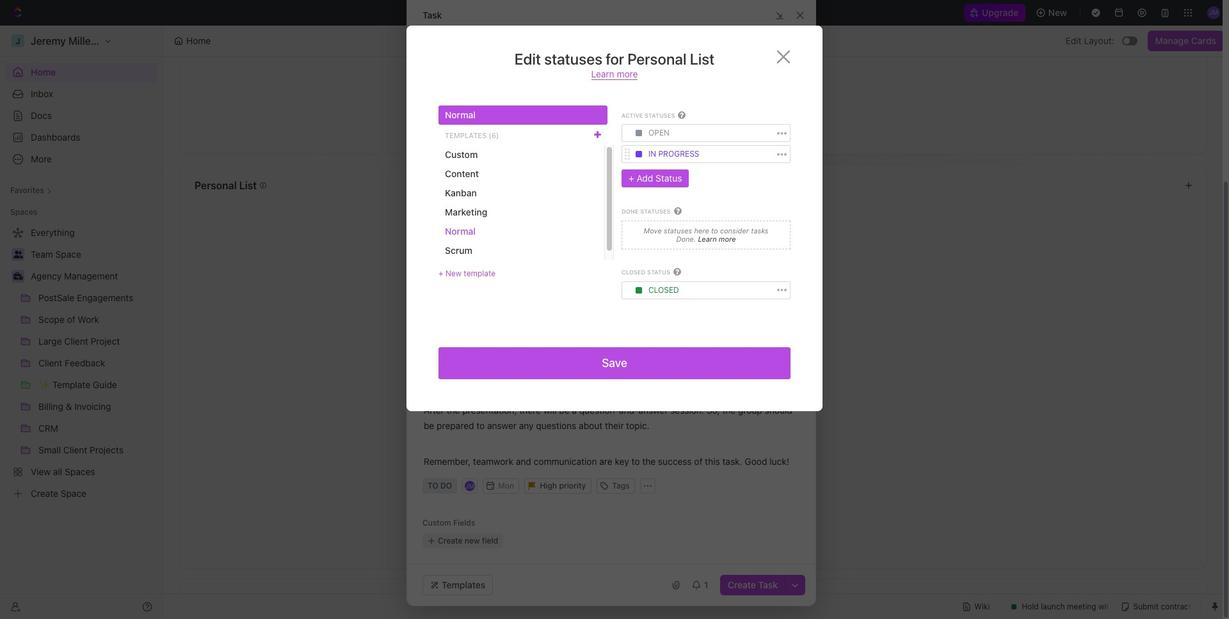 Task type: locate. For each thing, give the bounding box(es) containing it.
on left it.
[[502, 52, 513, 63]]

here right the created
[[760, 371, 777, 380]]

1 vertical spatial topic
[[637, 36, 658, 47]]

should down technology.
[[548, 52, 576, 63]]

0 vertical spatial here
[[694, 226, 709, 235]]

a up questions on the left bottom of page
[[572, 405, 577, 416]]

more inside the presentation should be engaging and informative. it should include visuals like charts, graphs, or images to make it more interesting. each member of the group should participate in presenting.
[[543, 354, 565, 365]]

learn for your
[[693, 381, 713, 391]]

is inside for this task, students are required to choose a topic of their interest. it could be anything from history, science, arts, or technology. once the topic is selected, they need to conduct thorough research on it. they should gather information from reliable sources like books, scholarly articles, and reputable websites.
[[660, 36, 667, 47]]

or left images
[[457, 354, 466, 365]]

well-
[[479, 185, 499, 196]]

learn more down tasks
[[693, 381, 734, 391]]

here up done. on the right top of the page
[[694, 226, 709, 235]]

task
[[423, 9, 442, 20], [424, 236, 444, 247], [758, 580, 778, 591]]

answer down "presentation,"
[[487, 421, 517, 431]]

2 vertical spatial this
[[705, 456, 720, 467]]

in inside the presentation should be engaging and informative. it should include visuals like charts, graphs, or images to make it more interesting. each member of the group should participate in presenting.
[[471, 369, 478, 380]]

group
[[645, 272, 670, 283], [468, 287, 492, 298], [702, 354, 726, 365], [738, 405, 762, 416]]

1 horizontal spatial personal
[[569, 371, 600, 380]]

task, inside in this task, students will work in groups of four. each group will be assigned a different topic. the group members need to collaborate and prepare a presentation on their assigned topic.
[[451, 272, 471, 283]]

open
[[649, 128, 670, 138]]

of inside in this task, students will work in groups of four. each group will be assigned a different topic. the group members need to collaborate and prepare a presentation on their assigned topic.
[[591, 272, 599, 283]]

your
[[666, 371, 682, 380]]

assigned down move statuses here to consider tasks done.
[[701, 272, 738, 283]]

learn inside edit statuses for personal list learn more
[[591, 69, 614, 79]]

for inside personal list is a home for your tasks. tasks created here are private by default.
[[654, 371, 664, 380]]

1 vertical spatial create
[[728, 580, 756, 591]]

are
[[518, 21, 531, 32], [779, 371, 790, 380], [599, 456, 612, 467]]

it down write
[[547, 185, 552, 196]]

on up the visuals
[[732, 287, 742, 298]]

new inside edit statuses for personal list dialog
[[446, 269, 462, 278]]

the inside the presentation should be engaging and informative. it should include visuals like charts, graphs, or images to make it more interesting. each member of the group should participate in presenting.
[[686, 354, 699, 365]]

and
[[499, 67, 514, 78], [600, 118, 615, 129], [461, 185, 476, 196], [618, 287, 633, 298], [580, 339, 596, 350], [516, 456, 531, 467]]

be inside for this task, students are required to choose a topic of their interest. it could be anything from history, science, arts, or technology. once the topic is selected, they need to conduct thorough research on it. they should gather information from reliable sources like books, scholarly articles, and reputable websites.
[[746, 21, 756, 32]]

list for personal list
[[239, 180, 257, 191]]

0 horizontal spatial report
[[557, 170, 582, 181]]

main
[[547, 118, 567, 129]]

serve
[[710, 118, 732, 129]]

personal inside personal list is a home for your tasks. tasks created here are private by default.
[[569, 371, 600, 380]]

are inside for this task, students are required to choose a topic of their interest. it could be anything from history, science, arts, or technology. once the topic is selected, they need to conduct thorough research on it. they should gather information from reliable sources like books, scholarly articles, and reputable websites.
[[518, 21, 531, 32]]

2 horizontal spatial list
[[690, 50, 715, 68]]

in for in progress
[[649, 149, 656, 159]]

the up tasks.
[[686, 354, 699, 365]]

statuses inside move statuses here to consider tasks done.
[[664, 226, 692, 235]]

of up collaborate
[[591, 272, 599, 283]]

of right success
[[694, 456, 703, 467]]

tasks.
[[685, 371, 706, 380]]

all
[[617, 185, 626, 196], [525, 200, 534, 211]]

or right arts,
[[536, 36, 544, 47]]

be inside in this task, students will work in groups of four. each group will be assigned a different topic. the group members need to collaborate and prepare a presentation on their assigned topic.
[[688, 272, 698, 283]]

0 vertical spatial edit
[[1066, 35, 1082, 46]]

learn more down consider
[[696, 235, 736, 244]]

in down images
[[471, 369, 478, 380]]

a left different
[[740, 272, 745, 283]]

to up technology.
[[570, 21, 579, 32]]

0 vertical spatial or
[[536, 36, 544, 47]]

from down for
[[424, 36, 443, 47]]

0 horizontal spatial here
[[694, 226, 709, 235]]

1 report from the left
[[557, 170, 582, 181]]

students inside in this task, students will work in groups of four. each group will be assigned a different topic. the group members need to collaborate and prepare a presentation on their assigned topic.
[[474, 272, 510, 283]]

1 horizontal spatial all
[[617, 185, 626, 196]]

a up once
[[614, 21, 619, 32]]

statuses
[[544, 50, 602, 68], [645, 112, 675, 119], [640, 208, 671, 215], [664, 226, 692, 235]]

create a task button
[[660, 401, 726, 417]]

learn more for done.
[[696, 235, 736, 244]]

conclusion.
[[625, 118, 672, 129]]

need up well-
[[493, 170, 513, 181]]

this left task.
[[705, 456, 720, 467]]

to left "me"
[[242, 595, 252, 606]]

it up they
[[712, 21, 718, 32]]

and down collected
[[600, 118, 615, 129]]

should up make
[[496, 339, 524, 350]]

list inside edit statuses for personal list learn more
[[690, 50, 715, 68]]

0 vertical spatial include
[[585, 185, 615, 196]]

is left selected,
[[660, 36, 667, 47]]

and up remember
[[461, 185, 476, 196]]

0 vertical spatial students
[[480, 21, 516, 32]]

here
[[694, 226, 709, 235], [760, 371, 777, 380]]

presentation up images
[[442, 339, 494, 350]]

topic. down concise,
[[424, 200, 447, 211]]

1 horizontal spatial are
[[599, 456, 612, 467]]

include inside 'finally, students need to write a report based on their research. the report should be clear, concise, and well-structured. it should include all the important details about the chosen topic. remember to cite all sources used in the research.'
[[585, 185, 615, 196]]

reliable
[[679, 52, 709, 63]]

be up questions on the left bottom of page
[[559, 405, 570, 416]]

like right the visuals
[[750, 339, 764, 350]]

templates
[[445, 131, 487, 139]]

1 vertical spatial new
[[446, 269, 462, 278]]

0 horizontal spatial for
[[424, 134, 435, 145]]

task for task
[[423, 9, 442, 20]]

an up (6)
[[480, 118, 489, 129]]

2 vertical spatial need
[[536, 287, 556, 298]]

active
[[622, 112, 643, 119]]

to down "presentation,"
[[477, 421, 485, 431]]

done
[[622, 208, 639, 215]]

1 vertical spatial in
[[424, 272, 431, 283]]

0 horizontal spatial is
[[617, 371, 623, 380]]

1 vertical spatial presentation
[[442, 339, 494, 350]]

1 horizontal spatial for
[[606, 50, 624, 68]]

0 horizontal spatial on
[[502, 52, 513, 63]]

all right the cite
[[525, 200, 534, 211]]

0 horizontal spatial assigned
[[424, 303, 461, 314]]

to inside in this task, students will work in groups of four. each group will be assigned a different topic. the group members need to collaborate and prepare a presentation on their assigned topic.
[[559, 287, 567, 298]]

used
[[572, 200, 592, 211]]

2 horizontal spatial need
[[730, 36, 751, 47]]

the up information
[[621, 36, 635, 47]]

a inside for this task, students are required to choose a topic of their interest. it could be anything from history, science, arts, or technology. once the topic is selected, they need to conduct thorough research on it. they should gather information from reliable sources like books, scholarly articles, and reputable websites.
[[614, 21, 619, 32]]

group down 'template'
[[468, 287, 492, 298]]

1 vertical spatial is
[[617, 371, 623, 380]]

edit statuses for personal list dialog
[[407, 26, 823, 411]]

be inside 'finally, students need to write a report based on their research. the report should be clear, concise, and well-structured. it should include all the important details about the chosen topic. remember to cite all sources used in the research.'
[[763, 170, 774, 181]]

about inside 'finally, students need to write a report based on their research. the report should be clear, concise, and well-structured. it should include all the important details about the chosen topic. remember to cite all sources used in the research.'
[[717, 185, 741, 196]]

be up chosen
[[763, 170, 774, 181]]

to down groups
[[559, 287, 567, 298]]

sources inside for this task, students are required to choose a topic of their interest. it could be anything from history, science, arts, or technology. once the topic is selected, they need to conduct thorough research on it. they should gather information from reliable sources like books, scholarly articles, and reputable websites.
[[711, 52, 744, 63]]

0 vertical spatial personal
[[628, 50, 687, 68]]

1 horizontal spatial sources
[[711, 52, 744, 63]]

1 horizontal spatial +
[[629, 173, 634, 184]]

2 horizontal spatial on
[[732, 287, 742, 298]]

to left consider
[[711, 226, 718, 235]]

statuses for move
[[664, 226, 692, 235]]

in this task, students will work in groups of four. each group will be assigned a different topic. the group members need to collaborate and prepare a presentation on their assigned topic.
[[424, 272, 785, 314]]

0 horizontal spatial an
[[480, 118, 489, 129]]

0 vertical spatial in
[[649, 149, 656, 159]]

1 vertical spatial task,
[[451, 272, 471, 283]]

of inside for this task, students are required to choose a topic of their interest. it could be anything from history, science, arts, or technology. once the topic is selected, they need to conduct thorough research on it. they should gather information from reliable sources like books, scholarly articles, and reputable websites.
[[644, 21, 653, 32]]

a inside after the presentation, there will be a question-and-answer session. so, the group should be prepared to answer any questions about their topic.
[[572, 405, 577, 416]]

concise,
[[424, 185, 458, 196]]

research.
[[646, 170, 685, 181], [620, 200, 658, 211]]

be
[[746, 21, 756, 32], [763, 170, 774, 181], [688, 272, 698, 283], [527, 339, 537, 350], [559, 405, 570, 416], [424, 421, 434, 431]]

create task button
[[720, 576, 786, 596]]

+ add status
[[629, 173, 682, 184]]

is inside personal list is a home for your tasks. tasks created here are private by default.
[[617, 371, 623, 380]]

thorough
[[424, 52, 461, 63]]

0 vertical spatial on
[[502, 52, 513, 63]]

need inside 'finally, students need to write a report based on their research. the report should be clear, concise, and well-structured. it should include all the important details about the chosen topic. remember to cite all sources used in the research.'
[[493, 170, 513, 181]]

statuses inside edit statuses for personal list learn more
[[544, 50, 602, 68]]

presentation inside in this task, students will work in groups of four. each group will be assigned a different topic. the group members need to collaborate and prepare a presentation on their assigned topic.
[[677, 287, 729, 298]]

about
[[717, 185, 741, 196], [579, 421, 603, 431]]

a inside create a task button
[[699, 404, 704, 414]]

to right key
[[632, 456, 640, 467]]

custom up content
[[445, 149, 478, 160]]

0 horizontal spatial closed
[[622, 269, 646, 276]]

report left based
[[557, 170, 582, 181]]

0 horizontal spatial it
[[547, 185, 552, 196]]

in inside in this task, students will work in groups of four. each group will be assigned a different topic. the group members need to collaborate and prepare a presentation on their assigned topic.
[[550, 272, 557, 283]]

include down based
[[585, 185, 615, 196]]

on inside for this task, students are required to choose a topic of their interest. it could be anything from history, science, arts, or technology. once the topic is selected, they need to conduct thorough research on it. they should gather information from reliable sources like books, scholarly articles, and reputable websites.
[[502, 52, 513, 63]]

1 vertical spatial learn more
[[693, 381, 734, 391]]

it inside the presentation should be engaging and informative. it should include visuals like charts, graphs, or images to make it more interesting. each member of the group should participate in presenting.
[[649, 339, 655, 350]]

about inside after the presentation, there will be a question-and-answer session. so, the group should be prepared to answer any questions about their topic.
[[579, 421, 603, 431]]

0 vertical spatial +
[[629, 173, 634, 184]]

1 vertical spatial for
[[424, 134, 435, 145]]

0 vertical spatial normal
[[445, 109, 476, 120]]

dialog
[[407, 0, 816, 607]]

2 horizontal spatial for
[[654, 371, 664, 380]]

1 vertical spatial normal
[[445, 226, 476, 237]]

new down scrum
[[446, 269, 462, 278]]

presentation
[[487, 236, 543, 247]]

members
[[494, 287, 533, 298]]

2 vertical spatial in
[[471, 369, 478, 380]]

details
[[687, 185, 714, 196]]

1 horizontal spatial is
[[660, 36, 667, 47]]

edit for layout:
[[1066, 35, 1082, 46]]

me
[[254, 595, 269, 606]]

group inside the presentation should be engaging and informative. it should include visuals like charts, graphs, or images to make it more interesting. each member of the group should participate in presenting.
[[702, 354, 726, 365]]

0 horizontal spatial presentation
[[442, 339, 494, 350]]

images
[[468, 354, 498, 365]]

learn down tasks.
[[693, 381, 713, 391]]

step
[[462, 103, 480, 114]]

2 horizontal spatial are
[[779, 371, 790, 380]]

their down different
[[745, 287, 763, 298]]

1 vertical spatial answer
[[487, 421, 517, 431]]

learn more link down consider
[[696, 235, 736, 244]]

2 vertical spatial on
[[732, 287, 742, 298]]

are left key
[[599, 456, 612, 467]]

0 vertical spatial in
[[594, 200, 602, 211]]

and inside for this task, students are required to choose a topic of their interest. it could be anything from history, science, arts, or technology. once the topic is selected, they need to conduct thorough research on it. they should gather information from reliable sources like books, scholarly articles, and reputable websites.
[[499, 67, 514, 78]]

sources down they
[[711, 52, 744, 63]]

their inside for this task, students are required to choose a topic of their interest. it could be anything from history, science, arts, or technology. once the topic is selected, they need to conduct thorough research on it. they should gather information from reliable sources like books, scholarly articles, and reputable websites.
[[655, 21, 674, 32]]

make
[[511, 354, 533, 365]]

are for for this task, students are required to choose a topic of their interest. it could be anything from history, science, arts, or technology. once the topic is selected, they need to conduct thorough research on it. they should gather information from reliable sources like books, scholarly articles, and reputable websites.
[[518, 21, 531, 32]]

personal
[[628, 50, 687, 68], [195, 180, 237, 191], [569, 371, 600, 380]]

create inside button
[[672, 404, 697, 414]]

required
[[534, 21, 568, 32]]

2 normal from the top
[[445, 226, 476, 237]]

0 vertical spatial learn more link
[[591, 69, 638, 80]]

learn more link
[[591, 69, 638, 80], [696, 235, 736, 244], [693, 381, 734, 391]]

normal up templates
[[445, 109, 476, 120]]

a right as
[[747, 118, 752, 129]]

include inside the presentation should be engaging and informative. it should include visuals like charts, graphs, or images to make it more interesting. each member of the group should participate in presenting.
[[687, 339, 717, 350]]

1 vertical spatial custom
[[423, 519, 451, 528]]

anything
[[758, 21, 794, 32]]

history,
[[445, 36, 476, 47]]

0 vertical spatial task,
[[457, 21, 477, 32]]

1 horizontal spatial home
[[186, 35, 211, 46]]

collected
[[580, 103, 618, 114]]

1 vertical spatial list
[[239, 180, 257, 191]]

to inside the presentation should be engaging and informative. it should include visuals like charts, graphs, or images to make it more interesting. each member of the group should participate in presenting.
[[501, 354, 509, 365]]

topic.
[[424, 200, 447, 211], [424, 287, 447, 298], [463, 303, 487, 314], [626, 421, 650, 431]]

1 horizontal spatial report
[[705, 170, 731, 181]]

1 horizontal spatial it
[[649, 339, 655, 350]]

1 horizontal spatial about
[[717, 185, 741, 196]]

1 vertical spatial an
[[480, 118, 489, 129]]

1 horizontal spatial in
[[550, 272, 557, 283]]

it inside 'finally, students need to write a report based on their research. the report should be clear, concise, and well-structured. it should include all the important details about the chosen topic. remember to cite all sources used in the research.'
[[547, 185, 552, 196]]

all up done
[[617, 185, 626, 196]]

students up "kanban"
[[454, 170, 490, 181]]

learn down gather
[[591, 69, 614, 79]]

research. up important
[[646, 170, 685, 181]]

1 normal from the top
[[445, 109, 476, 120]]

the up that
[[424, 103, 440, 114]]

their inside 'finally, students need to write a report based on their research. the report should be clear, concise, and well-structured. it should include all the important details about the chosen topic. remember to cite all sources used in the research.'
[[625, 170, 644, 181]]

2 vertical spatial learn more link
[[693, 381, 734, 391]]

in inside 'finally, students need to write a report based on their research. the report should be clear, concise, and well-structured. it should include all the important details about the chosen topic. remember to cite all sources used in the research.'
[[594, 200, 602, 211]]

in right dropdown menu icon
[[649, 149, 656, 159]]

teamwork
[[473, 456, 513, 467]]

need down work
[[536, 287, 556, 298]]

visuals
[[720, 339, 748, 350]]

1 vertical spatial learn
[[698, 235, 717, 244]]

arts,
[[515, 36, 533, 47]]

an up as
[[742, 103, 752, 114]]

students inside for this task, students are required to choose a topic of their interest. it could be anything from history, science, arts, or technology. once the topic is selected, they need to conduct thorough research on it. they should gather information from reliable sources like books, scholarly articles, and reputable websites.
[[480, 21, 516, 32]]

0 vertical spatial from
[[424, 36, 443, 47]]

key
[[615, 456, 629, 467]]

closed
[[622, 269, 646, 276], [649, 285, 679, 295]]

need down could
[[730, 36, 751, 47]]

task, down scrum
[[451, 272, 471, 283]]

+ left add
[[629, 173, 634, 184]]

participate
[[424, 369, 468, 380]]

content
[[445, 168, 479, 179]]

topic. down + new template
[[424, 287, 447, 298]]

edit inside edit statuses for personal list learn more
[[515, 50, 541, 68]]

1 vertical spatial home
[[31, 67, 56, 77]]

0 vertical spatial need
[[730, 36, 751, 47]]

active statuses
[[622, 112, 675, 119]]

to up presenting.
[[501, 354, 509, 365]]

finally, students need to write a report based on their research. the report should be clear, concise, and well-structured. it should include all the important details about the chosen topic. remember to cite all sources used in the research.
[[424, 170, 801, 211]]

a down data.
[[617, 118, 622, 129]]

create a task
[[672, 404, 721, 414]]

0 vertical spatial create
[[672, 404, 697, 414]]

learn more
[[696, 235, 736, 244], [693, 381, 734, 391]]

points,
[[569, 118, 597, 129]]

1 horizontal spatial edit
[[1066, 35, 1082, 46]]

1 vertical spatial on
[[612, 170, 623, 181]]

this inside for this task, students are required to choose a topic of their interest. it could be anything from history, science, arts, or technology. once the topic is selected, they need to conduct thorough research on it. they should gather information from reliable sources like books, scholarly articles, and reputable websites.
[[440, 21, 455, 32]]

0 horizontal spatial in
[[424, 272, 431, 283]]

custom for custom fields
[[423, 519, 451, 528]]

0 vertical spatial are
[[518, 21, 531, 32]]

normal
[[445, 109, 476, 120], [445, 226, 476, 237]]

learn more inside edit statuses for personal list dialog
[[696, 235, 736, 244]]

statuses up done. on the right top of the page
[[664, 226, 692, 235]]

in
[[649, 149, 656, 159], [424, 272, 431, 283]]

will up members
[[512, 272, 525, 283]]

0 horizontal spatial home
[[31, 67, 56, 77]]

custom inside edit statuses for personal list dialog
[[445, 149, 478, 160]]

students
[[643, 103, 681, 114]]

2 vertical spatial it
[[649, 339, 655, 350]]

task, for history,
[[457, 21, 477, 32]]

the inside the next step involves organizing the collected data. students should create an outline that includes an introduction, main points, and a conclusion. this will serve as a roadmap for their project.
[[424, 103, 440, 114]]

personal inside edit statuses for personal list learn more
[[628, 50, 687, 68]]

0 vertical spatial an
[[742, 103, 752, 114]]

their
[[655, 21, 674, 32], [438, 134, 457, 145], [625, 170, 644, 181], [745, 287, 763, 298], [605, 421, 624, 431]]

or inside the presentation should be engaging and informative. it should include visuals like charts, graphs, or images to make it more interesting. each member of the group should participate in presenting.
[[457, 354, 466, 365]]

custom inside dialog
[[423, 519, 451, 528]]

need inside in this task, students will work in groups of four. each group will be assigned a different topic. the group members need to collaborate and prepare a presentation on their assigned topic.
[[536, 287, 556, 298]]

learn right done. on the right top of the page
[[698, 235, 717, 244]]

business time image
[[13, 273, 23, 280]]

for down that
[[424, 134, 435, 145]]

dashboards link
[[5, 127, 157, 148]]

1 vertical spatial students
[[454, 170, 490, 181]]

1 horizontal spatial in
[[649, 149, 656, 159]]

dropdown menu image
[[636, 151, 642, 158]]

for
[[606, 50, 624, 68], [424, 134, 435, 145], [654, 371, 664, 380]]

0 horizontal spatial +
[[439, 269, 443, 278]]

group down the created
[[738, 405, 762, 416]]

manage cards button
[[1148, 31, 1224, 51]]

more down tasks
[[715, 381, 734, 391]]

1 vertical spatial it
[[547, 185, 552, 196]]

their inside the next step involves organizing the collected data. students should create an outline that includes an introduction, main points, and a conclusion. this will serve as a roadmap for their project.
[[438, 134, 457, 145]]

this inside in this task, students will work in groups of four. each group will be assigned a different topic. the group members need to collaborate and prepare a presentation on their assigned topic.
[[434, 272, 449, 283]]

1 horizontal spatial include
[[687, 339, 717, 350]]

will
[[694, 118, 707, 129], [512, 272, 525, 283], [672, 272, 685, 283], [543, 405, 557, 416]]

the inside the presentation should be engaging and informative. it should include visuals like charts, graphs, or images to make it more interesting. each member of the group should participate in presenting.
[[424, 339, 440, 350]]

create
[[672, 404, 697, 414], [728, 580, 756, 591]]

1 vertical spatial personal
[[195, 180, 237, 191]]

students up members
[[474, 272, 510, 283]]

1 vertical spatial this
[[434, 272, 449, 283]]

report up details
[[705, 170, 731, 181]]

it up member
[[649, 339, 655, 350]]

it
[[712, 21, 718, 32], [547, 185, 552, 196], [649, 339, 655, 350]]

0 vertical spatial answer
[[639, 405, 668, 416]]

1 vertical spatial like
[[750, 339, 764, 350]]

statuses up the move
[[640, 208, 671, 215]]

their inside in this task, students will work in groups of four. each group will be assigned a different topic. the group members need to collaborate and prepare a presentation on their assigned topic.
[[745, 287, 763, 298]]

2 horizontal spatial in
[[594, 200, 602, 211]]

custom left fields at the left of page
[[423, 519, 451, 528]]

personal for personal list is a home for your tasks. tasks created here are private by default.
[[569, 371, 600, 380]]

the up the graphs,
[[424, 339, 440, 350]]

progress
[[658, 149, 699, 159]]

need
[[730, 36, 751, 47], [493, 170, 513, 181], [536, 287, 556, 298]]

(6)
[[489, 131, 499, 139]]

chosen
[[759, 185, 789, 196]]

students for will
[[474, 272, 510, 283]]

in inside in this task, students will work in groups of four. each group will be assigned a different topic. the group members need to collaborate and prepare a presentation on their assigned topic.
[[424, 272, 431, 283]]

students up science,
[[480, 21, 516, 32]]

a inside personal list is a home for your tasks. tasks created here are private by default.
[[626, 371, 630, 380]]

edit
[[1066, 35, 1082, 46], [515, 50, 541, 68]]

1 horizontal spatial here
[[760, 371, 777, 380]]

more down information
[[617, 69, 638, 79]]

be right could
[[746, 21, 756, 32]]

0 vertical spatial it
[[712, 21, 718, 32]]

0 horizontal spatial list
[[239, 180, 257, 191]]

1 horizontal spatial or
[[536, 36, 544, 47]]

0 vertical spatial list
[[690, 50, 715, 68]]

are left private
[[779, 371, 790, 380]]

their up selected,
[[655, 21, 674, 32]]

1 horizontal spatial need
[[536, 287, 556, 298]]

dialog containing task
[[407, 0, 816, 607]]

1 vertical spatial about
[[579, 421, 603, 431]]

0 horizontal spatial sources
[[537, 200, 569, 211]]

the up details
[[687, 170, 703, 181]]

about down question-
[[579, 421, 603, 431]]

in right work
[[550, 272, 557, 283]]

assigned down + new template
[[424, 303, 461, 314]]

2 vertical spatial for
[[654, 371, 664, 380]]

list inside personal list is a home for your tasks. tasks created here are private by default.
[[602, 371, 615, 380]]

0 vertical spatial like
[[746, 52, 760, 63]]

about right details
[[717, 185, 741, 196]]

0 vertical spatial learn more
[[696, 235, 736, 244]]

in left + new template
[[424, 272, 431, 283]]

in inside edit statuses for personal list dialog
[[649, 149, 656, 159]]

and inside the presentation should be engaging and informative. it should include visuals like charts, graphs, or images to make it more interesting. each member of the group should participate in presenting.
[[580, 339, 596, 350]]

create inside button
[[728, 580, 756, 591]]

0 vertical spatial task
[[423, 9, 442, 20]]

like inside the presentation should be engaging and informative. it should include visuals like charts, graphs, or images to make it more interesting. each member of the group should participate in presenting.
[[750, 339, 764, 350]]

scrum
[[445, 245, 472, 256]]

group up tasks
[[702, 354, 726, 365]]

consider
[[720, 226, 749, 235]]

a inside 'finally, students need to write a report based on their research. the report should be clear, concise, and well-structured. it should include all the important details about the chosen topic. remember to cite all sources used in the research.'
[[549, 170, 554, 181]]

this right for
[[440, 21, 455, 32]]

the down add
[[629, 185, 642, 196]]

0 horizontal spatial edit
[[515, 50, 541, 68]]



Task type: describe. For each thing, give the bounding box(es) containing it.
favorites button
[[5, 183, 57, 198]]

books,
[[762, 52, 790, 63]]

finally,
[[424, 170, 452, 181]]

1 horizontal spatial answer
[[639, 405, 668, 416]]

collaborate
[[569, 287, 615, 298]]

write
[[527, 170, 547, 181]]

the left success
[[642, 456, 656, 467]]

should inside after the presentation, there will be a question-and-answer session. so, the group should be prepared to answer any questions about their topic.
[[765, 405, 792, 416]]

on inside 'finally, students need to write a report based on their research. the report should be clear, concise, and well-structured. it should include all the important details about the chosen topic. remember to cite all sources used in the research.'
[[612, 170, 623, 181]]

1 horizontal spatial an
[[742, 103, 752, 114]]

should inside for this task, students are required to choose a topic of their interest. it could be anything from history, science, arts, or technology. once the topic is selected, they need to conduct thorough research on it. they should gather information from reliable sources like books, scholarly articles, and reputable websites.
[[548, 52, 576, 63]]

their inside after the presentation, there will be a question-and-answer session. so, the group should be prepared to answer any questions about their topic.
[[605, 421, 624, 431]]

learn for done.
[[698, 235, 717, 244]]

statuses for edit
[[544, 50, 602, 68]]

sources inside 'finally, students need to write a report based on their research. the report should be clear, concise, and well-structured. it should include all the important details about the chosen topic. remember to cite all sources used in the research.'
[[537, 200, 569, 211]]

presentation inside the presentation should be engaging and informative. it should include visuals like charts, graphs, or images to make it more interesting. each member of the group should participate in presenting.
[[442, 339, 494, 350]]

tasks
[[751, 226, 769, 235]]

in progress
[[649, 149, 699, 159]]

information
[[608, 52, 655, 63]]

for
[[424, 21, 437, 32]]

websites.
[[558, 67, 597, 78]]

structured.
[[499, 185, 544, 196]]

+ for + add status
[[629, 173, 634, 184]]

custom for custom
[[445, 149, 478, 160]]

created
[[731, 371, 758, 380]]

personal list is a home for your tasks. tasks created here are private by default.
[[569, 371, 817, 391]]

closed for closed
[[649, 285, 679, 295]]

learn more link for done.
[[696, 235, 736, 244]]

articles,
[[463, 67, 496, 78]]

and right teamwork at left bottom
[[516, 456, 531, 467]]

outline
[[754, 103, 782, 114]]

the up prepared
[[447, 405, 460, 416]]

status
[[647, 269, 670, 276]]

1 horizontal spatial assigned
[[701, 272, 738, 283]]

list for personal list is a home for your tasks. tasks created here are private by default.
[[602, 371, 615, 380]]

group inside after the presentation, there will be a question-and-answer session. so, the group should be prepared to answer any questions about their topic.
[[738, 405, 762, 416]]

tasks
[[708, 371, 729, 380]]

edit layout:
[[1066, 35, 1114, 46]]

next
[[442, 103, 460, 114]]

will inside after the presentation, there will be a question-and-answer session. so, the group should be prepared to answer any questions about their topic.
[[543, 405, 557, 416]]

template
[[464, 269, 496, 278]]

for inside the next step involves organizing the collected data. students should create an outline that includes an introduction, main points, and a conclusion. this will serve as a roadmap for their project.
[[424, 134, 435, 145]]

1 vertical spatial all
[[525, 200, 534, 211]]

students for are
[[480, 21, 516, 32]]

it.
[[515, 52, 523, 63]]

that
[[424, 118, 440, 129]]

includes
[[443, 118, 477, 129]]

are inside personal list is a home for your tasks. tasks created here are private by default.
[[779, 371, 790, 380]]

1 vertical spatial research.
[[620, 200, 658, 211]]

communication
[[534, 456, 597, 467]]

done.
[[676, 235, 696, 244]]

graphs,
[[424, 354, 455, 365]]

the left done
[[604, 200, 617, 211]]

1 horizontal spatial from
[[657, 52, 676, 63]]

students inside 'finally, students need to write a report based on their research. the report should be clear, concise, and well-structured. it should include all the important details about the chosen topic. remember to cite all sources used in the research.'
[[454, 170, 490, 181]]

0 horizontal spatial from
[[424, 36, 443, 47]]

on inside in this task, students will work in groups of four. each group will be assigned a different topic. the group members need to collaborate and prepare a presentation on their assigned topic.
[[732, 287, 742, 298]]

cards
[[1191, 35, 1216, 46]]

or inside for this task, students are required to choose a topic of their interest. it could be anything from history, science, arts, or technology. once the topic is selected, they need to conduct thorough research on it. they should gather information from reliable sources like books, scholarly articles, and reputable websites.
[[536, 36, 544, 47]]

1 vertical spatial assigned
[[424, 303, 461, 314]]

topic. inside after the presentation, there will be a question-and-answer session. so, the group should be prepared to answer any questions about their topic.
[[626, 421, 650, 431]]

in for in this task, students will work in groups of four. each group will be assigned a different topic. the group members need to collaborate and prepare a presentation on their assigned topic.
[[424, 272, 431, 283]]

to up structured.
[[516, 170, 524, 181]]

0 vertical spatial all
[[617, 185, 626, 196]]

of inside the presentation should be engaging and informative. it should include visuals like charts, graphs, or images to make it more interesting. each member of the group should participate in presenting.
[[675, 354, 683, 365]]

for inside edit statuses for personal list learn more
[[606, 50, 624, 68]]

learn more for your
[[693, 381, 734, 391]]

once
[[597, 36, 619, 47]]

should up used
[[555, 185, 582, 196]]

important
[[644, 185, 685, 196]]

remember
[[450, 200, 494, 211]]

a right prepare
[[670, 287, 675, 298]]

marketing
[[445, 207, 487, 218]]

should up chosen
[[733, 170, 761, 181]]

new button
[[1030, 3, 1075, 23]]

the inside in this task, students will work in groups of four. each group will be assigned a different topic. the group members need to collaborate and prepare a presentation on their assigned topic.
[[450, 287, 465, 298]]

kanban
[[445, 188, 477, 198]]

are for remember, teamwork and communication are key to the success of this task. good luck!
[[599, 456, 612, 467]]

create for create task
[[728, 580, 756, 591]]

should up member
[[657, 339, 685, 350]]

assigned to me
[[195, 595, 269, 606]]

the inside for this task, students are required to choose a topic of their interest. it could be anything from history, science, arts, or technology. once the topic is selected, they need to conduct thorough research on it. they should gather information from reliable sources like books, scholarly articles, and reputable websites.
[[621, 36, 635, 47]]

project.
[[459, 134, 491, 145]]

topic. inside 'finally, students need to write a report based on their research. the report should be clear, concise, and well-structured. it should include all the important details about the chosen topic. remember to cite all sources used in the research.'
[[424, 200, 447, 211]]

statuses for done
[[640, 208, 671, 215]]

gather
[[578, 52, 605, 63]]

research
[[464, 52, 500, 63]]

task inside button
[[758, 580, 778, 591]]

questions
[[536, 421, 576, 431]]

presenting.
[[480, 369, 527, 380]]

to inside after the presentation, there will be a question-and-answer session. so, the group should be prepared to answer any questions about their topic.
[[477, 421, 485, 431]]

learn more link for your
[[693, 381, 734, 391]]

favorites
[[10, 186, 44, 195]]

to left the cite
[[497, 200, 505, 211]]

groups
[[560, 272, 589, 283]]

science,
[[478, 36, 512, 47]]

status
[[656, 173, 682, 184]]

organizing
[[518, 103, 562, 114]]

and inside in this task, students will work in groups of four. each group will be assigned a different topic. the group members need to collaborate and prepare a presentation on their assigned topic.
[[618, 287, 633, 298]]

the right "task"
[[722, 405, 736, 416]]

involves
[[483, 103, 516, 114]]

new inside button
[[1048, 7, 1067, 18]]

+ for + new template
[[439, 269, 443, 278]]

interest.
[[676, 21, 710, 32]]

the next step involves organizing the collected data. students should create an outline that includes an introduction, main points, and a conclusion. this will serve as a roadmap for their project.
[[424, 103, 793, 145]]

inbox link
[[5, 84, 157, 104]]

here inside move statuses here to consider tasks done.
[[694, 226, 709, 235]]

luck!
[[770, 456, 789, 467]]

as
[[735, 118, 744, 129]]

agency management link
[[31, 266, 155, 287]]

topic. down 'template'
[[463, 303, 487, 314]]

upgrade link
[[964, 4, 1025, 22]]

it inside for this task, students are required to choose a topic of their interest. it could be anything from history, science, arts, or technology. once the topic is selected, they need to conduct thorough research on it. they should gather information from reliable sources like books, scholarly articles, and reputable websites.
[[712, 21, 718, 32]]

the left chosen
[[743, 185, 756, 196]]

more down consider
[[719, 235, 736, 244]]

0 vertical spatial topic
[[621, 21, 642, 32]]

agency
[[31, 271, 62, 282]]

will right status
[[672, 272, 685, 283]]

work
[[528, 272, 548, 283]]

assigned
[[195, 595, 239, 606]]

manage
[[1155, 35, 1189, 46]]

informative.
[[598, 339, 647, 350]]

cite
[[507, 200, 523, 211]]

introduction,
[[492, 118, 544, 129]]

save
[[602, 356, 627, 370]]

reputable
[[516, 67, 556, 78]]

edit statuses for personal list learn more
[[515, 50, 715, 79]]

for this task, students are required to choose a topic of their interest. it could be anything from history, science, arts, or technology. once the topic is selected, they need to conduct thorough research on it. they should gather information from reliable sources like books, scholarly articles, and reputable websites.
[[424, 21, 800, 78]]

session.
[[670, 405, 704, 416]]

task.
[[722, 456, 742, 467]]

presentation,
[[462, 405, 517, 416]]

2 report from the left
[[705, 170, 731, 181]]

create for create a task
[[672, 404, 697, 414]]

here inside personal list is a home for your tasks. tasks created here are private by default.
[[760, 371, 777, 380]]

scholarly
[[424, 67, 461, 78]]

and inside 'finally, students need to write a report based on their research. the report should be clear, concise, and well-structured. it should include all the important details about the chosen topic. remember to cite all sources used in the research.'
[[461, 185, 476, 196]]

move
[[644, 226, 662, 235]]

be inside the presentation should be engaging and informative. it should include visuals like charts, graphs, or images to make it more interesting. each member of the group should participate in presenting.
[[527, 339, 537, 350]]

this for topic.
[[434, 272, 449, 283]]

home inside home link
[[31, 67, 56, 77]]

agency management
[[31, 271, 118, 282]]

group up prepare
[[645, 272, 670, 283]]

prepared
[[437, 421, 474, 431]]

task, for the
[[451, 272, 471, 283]]

0 vertical spatial research.
[[646, 170, 685, 181]]

+ new template
[[439, 269, 496, 278]]

closed for closed status
[[622, 269, 646, 276]]

sidebar navigation
[[0, 26, 163, 620]]

the inside 'finally, students need to write a report based on their research. the report should be clear, concise, and well-structured. it should include all the important details about the chosen topic. remember to cite all sources used in the research.'
[[687, 170, 703, 181]]

move statuses here to consider tasks done.
[[644, 226, 769, 244]]

conduct
[[764, 36, 798, 47]]

like inside for this task, students are required to choose a topic of their interest. it could be anything from history, science, arts, or technology. once the topic is selected, they need to conduct thorough research on it. they should gather information from reliable sources like books, scholarly articles, and reputable websites.
[[746, 52, 760, 63]]

this for from
[[440, 21, 455, 32]]

to inside move statuses here to consider tasks done.
[[711, 226, 718, 235]]

task button
[[423, 0, 442, 30]]

need inside for this task, students are required to choose a topic of their interest. it could be anything from history, science, arts, or technology. once the topic is selected, they need to conduct thorough research on it. they should gather information from reliable sources like books, scholarly articles, and reputable websites.
[[730, 36, 751, 47]]

prepare
[[636, 287, 668, 298]]

different
[[747, 272, 783, 283]]

after
[[424, 405, 444, 416]]

dropdown menu image
[[636, 130, 642, 137]]

dashboards
[[31, 132, 80, 143]]

data.
[[620, 103, 641, 114]]

task for task 2: group presentation
[[424, 236, 444, 247]]

each inside the presentation should be engaging and informative. it should include visuals like charts, graphs, or images to make it more interesting. each member of the group should participate in presenting.
[[616, 354, 636, 365]]

statuses for active
[[645, 112, 675, 119]]

be down after
[[424, 421, 434, 431]]

to left the conduct
[[753, 36, 762, 47]]

edit for statuses
[[515, 50, 541, 68]]

default.
[[663, 381, 691, 391]]

will inside the next step involves organizing the collected data. students should create an outline that includes an introduction, main points, and a conclusion. this will serve as a roadmap for their project.
[[694, 118, 707, 129]]

should inside the next step involves organizing the collected data. students should create an outline that includes an introduction, main points, and a conclusion. this will serve as a roadmap for their project.
[[683, 103, 711, 114]]

should up the created
[[728, 354, 756, 365]]

and inside the next step involves organizing the collected data. students should create an outline that includes an introduction, main points, and a conclusion. this will serve as a roadmap for their project.
[[600, 118, 615, 129]]

by
[[652, 381, 661, 391]]

could
[[720, 21, 743, 32]]

the inside the next step involves organizing the collected data. students should create an outline that includes an introduction, main points, and a conclusion. this will serve as a roadmap for their project.
[[564, 103, 577, 114]]

each inside in this task, students will work in groups of four. each group will be assigned a different topic. the group members need to collaborate and prepare a presentation on their assigned topic.
[[623, 272, 643, 283]]

more inside edit statuses for personal list learn more
[[617, 69, 638, 79]]

personal for personal list
[[195, 180, 237, 191]]



Task type: vqa. For each thing, say whether or not it's contained in the screenshot.
second Report from the right
yes



